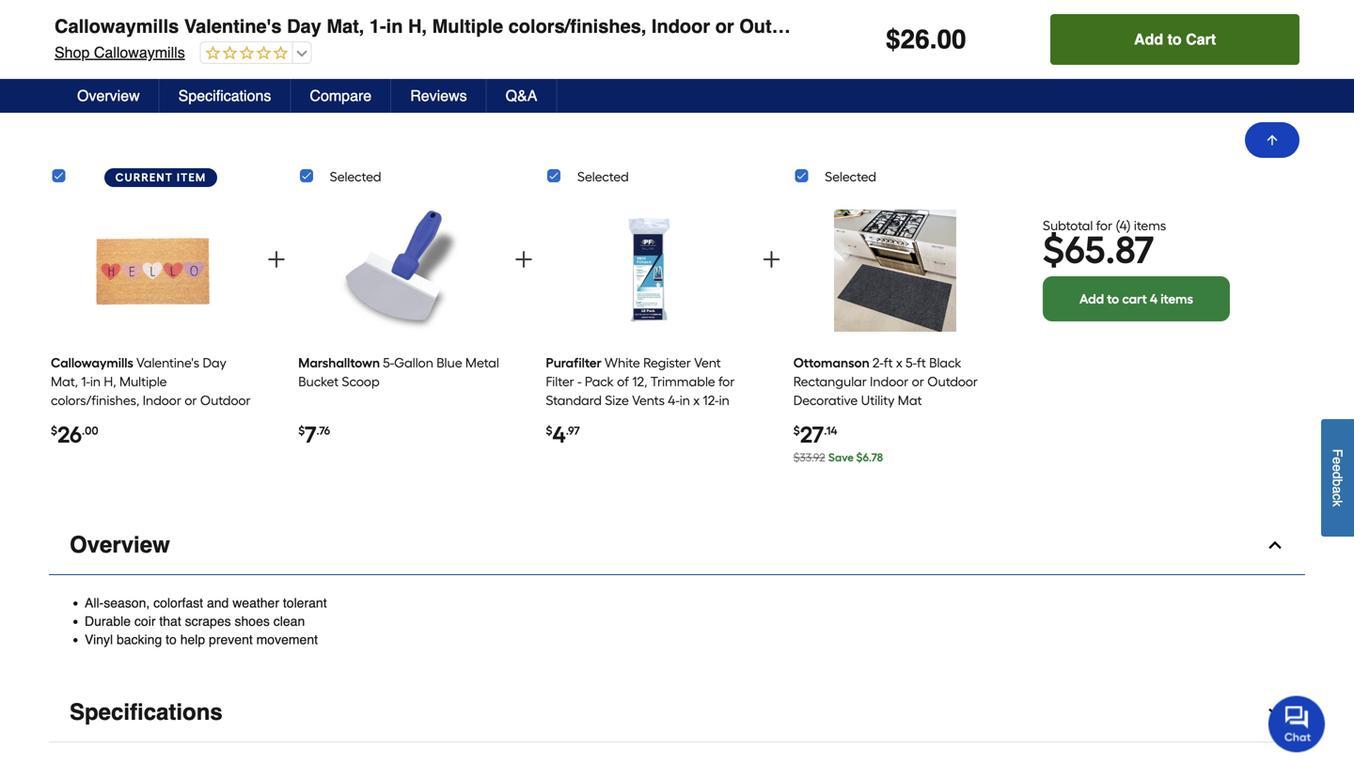 Task type: describe. For each thing, give the bounding box(es) containing it.
5- inside 2-ft x 5-ft black rectangular indoor or outdoor decorative utility mat
[[906, 355, 917, 371]]

x inside 2-ft x 5-ft black rectangular indoor or outdoor decorative utility mat
[[896, 355, 903, 371]]

day for callowaymills valentine's day mat, 1-in h, multiple colors/finishes, indoor or outdoor use, heart design
[[287, 16, 321, 37]]

00
[[937, 24, 967, 55]]

shoes
[[235, 614, 270, 629]]

bucket
[[298, 374, 339, 390]]

or inside 2-ft x 5-ft black rectangular indoor or outdoor decorative utility mat
[[912, 374, 924, 390]]

4 inside 4 "list item"
[[553, 421, 566, 449]]

marshalltown
[[298, 355, 380, 371]]

pollen
[[620, 430, 655, 446]]

register
[[643, 355, 691, 371]]

item
[[49, 36, 75, 51]]

colorfast
[[153, 596, 203, 611]]

trap
[[652, 411, 680, 427]]

2 e from the top
[[1330, 465, 1345, 472]]

callowaymills valentine's day mat, 1-in h, multiple colors/finishes, indoor or outdoor use, heart design
[[55, 16, 980, 37]]

for inside 'subtotal for ( 4 ) items $ 65 .87'
[[1096, 218, 1113, 234]]

trimmable
[[651, 374, 715, 390]]

1- for callowaymills valentine's day mat, 1-in h, multiple colors/finishes, indoor or outdoor use, heart design item # 4843375 | model # 107251729
[[364, 8, 381, 30]]

$ inside 'subtotal for ( 4 ) items $ 65 .87'
[[1043, 227, 1065, 273]]

in inside valentine's day mat, 1-in h, multiple colors/finishes, indoor or outdoor use, heart design
[[90, 374, 101, 390]]

season,
[[104, 596, 150, 611]]

mat, for callowaymills valentine's day mat, 1-in h, multiple colors/finishes, indoor or outdoor use, heart design item # 4843375 | model # 107251729
[[321, 8, 359, 30]]

helps
[[616, 411, 649, 427]]

cart
[[1122, 291, 1147, 307]]

cart
[[1186, 31, 1216, 48]]

standard
[[546, 393, 602, 409]]

0 vertical spatial overview button
[[58, 79, 160, 113]]

1 e from the top
[[1330, 457, 1345, 465]]

white
[[605, 355, 640, 371]]

5- inside 5-gallon blue metal bucket scoop
[[383, 355, 394, 371]]

dust,
[[711, 411, 741, 427]]

outdoor inside callowaymills valentine's day mat, 1-in h, multiple colors/finishes, indoor or outdoor use, heart design item # 4843375 | model # 107251729
[[734, 8, 808, 30]]

-
[[578, 374, 582, 390]]

4 for add to cart 4 items
[[1150, 291, 1158, 307]]

1 vertical spatial specifications button
[[49, 684, 1306, 743]]

h, inside valentine's day mat, 1-in h, multiple colors/finishes, indoor or outdoor use, heart design
[[104, 374, 116, 390]]

.97
[[566, 424, 580, 438]]

callowaymills valentine's day mat, 1-in h, multiple colors/finishes, indoor or outdoor use, heart design image
[[92, 202, 214, 340]]

f e e d b a c k button
[[1321, 419, 1354, 537]]

2 # from the left
[[188, 36, 195, 51]]

.14
[[824, 424, 838, 438]]

gallon
[[394, 355, 433, 371]]

)
[[1127, 218, 1131, 234]]

model
[[149, 36, 184, 51]]

heart for callowaymills valentine's day mat, 1-in h, multiple colors/finishes, indoor or outdoor use, heart design
[[864, 16, 912, 37]]

1 vertical spatial overview
[[70, 532, 170, 558]]

add to cart 4 items link
[[1043, 276, 1230, 321]]

2 horizontal spatial and
[[592, 430, 616, 446]]

2-
[[873, 355, 884, 371]]

plus image for 26
[[265, 248, 288, 271]]

colors/finishes, for callowaymills valentine's day mat, 1-in h, multiple colors/finishes, indoor or outdoor use, heart design item # 4843375 | model # 107251729
[[503, 8, 641, 30]]

in up reviews button
[[386, 16, 403, 37]]

1 vertical spatial overview button
[[49, 516, 1306, 576]]

ottomanson
[[794, 355, 870, 371]]

weather
[[232, 596, 279, 611]]

metal
[[466, 355, 499, 371]]

well
[[610, 89, 670, 116]]

12,
[[632, 374, 648, 390]]

use, inside valentine's day mat, 1-in h, multiple colors/finishes, indoor or outdoor use, heart design
[[51, 411, 76, 427]]

(
[[1116, 218, 1120, 234]]

in inside callowaymills valentine's day mat, 1-in h, multiple colors/finishes, indoor or outdoor use, heart design item # 4843375 | model # 107251729
[[381, 8, 397, 30]]

27
[[800, 421, 824, 449]]

0 vertical spatial overview
[[77, 87, 140, 104]]

plus image for 4
[[760, 248, 783, 271]]

smoke,
[[546, 430, 589, 446]]

26 for .00
[[57, 421, 82, 449]]

decorative
[[794, 393, 858, 409]]

$33.92 save $ 6.78
[[794, 451, 883, 465]]

item
[[177, 171, 206, 184]]

reviews
[[410, 87, 467, 104]]

pairs
[[547, 89, 605, 116]]

colors/finishes, for callowaymills valentine's day mat, 1-in h, multiple colors/finishes, indoor or outdoor use, heart design
[[509, 16, 647, 37]]

$ for $ 7 .76
[[298, 424, 305, 438]]

4-
[[668, 393, 680, 409]]

valentine's for callowaymills valentine's day mat, 1-in h, multiple colors/finishes, indoor or outdoor use, heart design item # 4843375 | model # 107251729
[[179, 8, 276, 30]]

all-season, colorfast and weather tolerant durable coir that scrapes shoes clean vinyl backing to help prevent movement
[[85, 596, 327, 648]]

marshalltown 5-gallon blue metal bucket scoop image
[[339, 202, 461, 340]]

7 list item
[[298, 196, 502, 475]]

prevent
[[209, 633, 253, 648]]

callowaymills valentine's day mat, 1-in h, multiple colors/finishes, indoor or outdoor use, heart design item # 4843375 | model # 107251729
[[49, 8, 974, 51]]

selected for 4
[[578, 169, 629, 185]]

use, for callowaymills valentine's day mat, 1-in h, multiple colors/finishes, indoor or outdoor use, heart design item # 4843375 | model # 107251729
[[813, 8, 853, 30]]

f e e d b a c k
[[1330, 449, 1345, 507]]

items inside 'subtotal for ( 4 ) items $ 65 .87'
[[1134, 218, 1167, 234]]

7
[[305, 421, 317, 449]]

q&a
[[506, 87, 537, 104]]

callowaymills for callowaymills valentine's day mat, 1-in h, multiple colors/finishes, indoor or outdoor use, heart design item # 4843375 | model # 107251729
[[49, 8, 173, 30]]

6.78
[[863, 451, 883, 465]]

utility
[[861, 393, 895, 409]]

multiple for callowaymills valentine's day mat, 1-in h, multiple colors/finishes, indoor or outdoor use, heart design item # 4843375 | model # 107251729
[[427, 8, 498, 30]]

4 list item
[[546, 196, 750, 475]]

add to cart button
[[1051, 14, 1300, 65]]

chevron down image
[[1266, 703, 1285, 722]]

design for callowaymills valentine's day mat, 1-in h, multiple colors/finishes, indoor or outdoor use, heart design
[[917, 16, 980, 37]]

$ 27 .14
[[794, 421, 838, 449]]

shop down the item
[[49, 60, 84, 77]]

shop callowaymills for zero stars 'image' on the right of model
[[55, 44, 185, 61]]

current
[[115, 171, 173, 184]]

callowaymills for callowaymills
[[51, 355, 133, 371]]

arrow up image
[[1265, 133, 1280, 148]]

chat invite button image
[[1269, 696, 1326, 753]]

to for cart
[[1168, 31, 1182, 48]]

coir
[[134, 614, 156, 629]]

current item
[[115, 171, 206, 184]]

rectangular
[[794, 374, 867, 390]]

mat
[[898, 393, 922, 409]]

$ for $ 27 .14
[[794, 424, 800, 438]]

for inside white register vent filter - pack of 12, trimmable for standard size vents 4-in x 12-in and under, helps trap dirt, dust, smoke, and pollen
[[719, 374, 735, 390]]

or inside valentine's day mat, 1-in h, multiple colors/finishes, indoor or outdoor use, heart design
[[185, 393, 197, 409]]

subtotal for ( 4 ) items $ 65 .87
[[1043, 218, 1167, 273]]

specifications for specifications button to the bottom
[[70, 700, 223, 725]]

1 vertical spatial items
[[1161, 291, 1194, 307]]

add to cart 4 items
[[1080, 291, 1194, 307]]

indoor inside 2-ft x 5-ft black rectangular indoor or outdoor decorative utility mat
[[870, 374, 909, 390]]

mat, inside valentine's day mat, 1-in h, multiple colors/finishes, indoor or outdoor use, heart design
[[51, 374, 78, 390]]

purafilter
[[546, 355, 602, 371]]

.76
[[317, 424, 330, 438]]

outdoor inside valentine's day mat, 1-in h, multiple colors/finishes, indoor or outdoor use, heart design
[[200, 393, 251, 409]]

indoor inside callowaymills valentine's day mat, 1-in h, multiple colors/finishes, indoor or outdoor use, heart design item # 4843375 | model # 107251729
[[646, 8, 705, 30]]

65
[[1065, 227, 1106, 273]]

$ for $ 26 .00
[[51, 424, 57, 438]]



Task type: locate. For each thing, give the bounding box(es) containing it.
plus image
[[1101, 0, 1116, 15], [265, 248, 288, 271], [760, 248, 783, 271]]

4 left under, on the left bottom of the page
[[553, 421, 566, 449]]

vent
[[694, 355, 721, 371]]

b
[[1330, 479, 1345, 487]]

1- up .00
[[81, 374, 90, 390]]

0 horizontal spatial to
[[166, 633, 177, 648]]

26 for .
[[901, 24, 930, 55]]

use, for callowaymills valentine's day mat, 1-in h, multiple colors/finishes, indoor or outdoor use, heart design
[[819, 16, 859, 37]]

reviews button
[[391, 79, 487, 113]]

0 vertical spatial x
[[896, 355, 903, 371]]

all-
[[85, 596, 104, 611]]

1 horizontal spatial 5-
[[906, 355, 917, 371]]

durable
[[85, 614, 131, 629]]

outdoor
[[734, 8, 808, 30], [740, 16, 814, 37], [928, 374, 978, 390], [200, 393, 251, 409]]

1 ft from the left
[[884, 355, 893, 371]]

selected
[[330, 169, 381, 185], [578, 169, 629, 185], [825, 169, 877, 185]]

x left '12-'
[[693, 393, 700, 409]]

0 horizontal spatial for
[[719, 374, 735, 390]]

indoor inside valentine's day mat, 1-in h, multiple colors/finishes, indoor or outdoor use, heart design
[[143, 393, 181, 409]]

size
[[605, 393, 629, 409]]

help
[[180, 633, 205, 648]]

add left cart in the right of the page
[[1080, 291, 1104, 307]]

0 vertical spatial items
[[1134, 218, 1167, 234]]

1- up compare button
[[370, 16, 386, 37]]

ottomanson 2-ft x 5-ft black rectangular indoor or outdoor decorative utility mat image
[[834, 202, 957, 340]]

h, for callowaymills valentine's day mat, 1-in h, multiple colors/finishes, indoor or outdoor use, heart design
[[408, 16, 427, 37]]

h, for callowaymills valentine's day mat, 1-in h, multiple colors/finishes, indoor or outdoor use, heart design item # 4843375 | model # 107251729
[[403, 8, 421, 30]]

$ for $ 26 . 00
[[886, 24, 901, 55]]

for left (
[[1096, 218, 1113, 234]]

day for callowaymills valentine's day mat, 1-in h, multiple colors/finishes, indoor or outdoor use, heart design item # 4843375 | model # 107251729
[[281, 8, 316, 30]]

1 horizontal spatial selected
[[578, 169, 629, 185]]

d
[[1330, 472, 1345, 479]]

1 vertical spatial add
[[1080, 291, 1104, 307]]

selected for 7
[[330, 169, 381, 185]]

$ up $33.92
[[794, 424, 800, 438]]

4
[[1120, 218, 1127, 234], [1150, 291, 1158, 307], [553, 421, 566, 449]]

5- right marshalltown
[[383, 355, 394, 371]]

2 horizontal spatial selected
[[825, 169, 877, 185]]

1 horizontal spatial #
[[188, 36, 195, 51]]

.00
[[82, 424, 98, 438]]

valentine's up 107251729
[[179, 8, 276, 30]]

valentine's for callowaymills valentine's day mat, 1-in h, multiple colors/finishes, indoor or outdoor use, heart design
[[184, 16, 282, 37]]

items right )
[[1134, 218, 1167, 234]]

0 horizontal spatial plus image
[[265, 248, 288, 271]]

1 horizontal spatial to
[[1107, 291, 1120, 307]]

1 vertical spatial 4
[[1150, 291, 1158, 307]]

0 horizontal spatial #
[[78, 36, 86, 51]]

vinyl
[[85, 633, 113, 648]]

shop left |
[[55, 44, 90, 61]]

colors/finishes, inside valentine's day mat, 1-in h, multiple colors/finishes, indoor or outdoor use, heart design
[[51, 393, 140, 409]]

|
[[140, 36, 144, 51]]

valentine's inside callowaymills valentine's day mat, 1-in h, multiple colors/finishes, indoor or outdoor use, heart design item # 4843375 | model # 107251729
[[179, 8, 276, 30]]

e up d
[[1330, 457, 1345, 465]]

1- inside callowaymills valentine's day mat, 1-in h, multiple colors/finishes, indoor or outdoor use, heart design item # 4843375 | model # 107251729
[[364, 8, 381, 30]]

0 vertical spatial specifications
[[178, 87, 271, 104]]

to left cart
[[1168, 31, 1182, 48]]

shop
[[55, 44, 90, 61], [49, 60, 84, 77]]

$ 7 .76
[[298, 421, 330, 449]]

design
[[912, 8, 974, 30], [917, 16, 980, 37], [116, 411, 157, 427]]

day inside callowaymills valentine's day mat, 1-in h, multiple colors/finishes, indoor or outdoor use, heart design item # 4843375 | model # 107251729
[[281, 8, 316, 30]]

$ left .00
[[51, 424, 57, 438]]

5-
[[383, 355, 394, 371], [906, 355, 917, 371]]

use,
[[813, 8, 853, 30], [819, 16, 859, 37], [51, 411, 76, 427]]

overview down "4843375"
[[77, 87, 140, 104]]

$ left .
[[886, 24, 901, 55]]

filter
[[546, 374, 574, 390]]

add inside button
[[1134, 31, 1164, 48]]

and down under, on the left bottom of the page
[[592, 430, 616, 446]]

callowaymills
[[49, 8, 173, 30], [55, 16, 179, 37], [94, 44, 185, 61], [88, 60, 179, 77], [51, 355, 133, 371]]

0 vertical spatial and
[[546, 411, 570, 427]]

$33.92
[[794, 451, 826, 465]]

1 vertical spatial for
[[719, 374, 735, 390]]

4 for subtotal for ( 4 ) items $ 65 .87
[[1120, 218, 1127, 234]]

overview
[[77, 87, 140, 104], [70, 532, 170, 558]]

scrapes
[[185, 614, 231, 629]]

x inside white register vent filter - pack of 12, trimmable for standard size vents 4-in x 12-in and under, helps trap dirt, dust, smoke, and pollen
[[693, 393, 700, 409]]

2 ft from the left
[[917, 355, 926, 371]]

x right '2-'
[[896, 355, 903, 371]]

2 horizontal spatial 4
[[1150, 291, 1158, 307]]

107251729
[[195, 36, 261, 51]]

heart
[[858, 8, 906, 30], [864, 16, 912, 37], [79, 411, 113, 427]]

5- right '2-'
[[906, 355, 917, 371]]

heart outline image
[[326, 57, 349, 80]]

0 vertical spatial specifications button
[[160, 79, 291, 113]]

callowaymills inside callowaymills valentine's day mat, 1-in h, multiple colors/finishes, indoor or outdoor use, heart design item # 4843375 | model # 107251729
[[49, 8, 173, 30]]

specifications for topmost specifications button
[[178, 87, 271, 104]]

2 selected from the left
[[578, 169, 629, 185]]

q&a button
[[487, 79, 557, 113]]

$ inside $ 27 .14
[[794, 424, 800, 438]]

0 horizontal spatial and
[[207, 596, 229, 611]]

c
[[1330, 494, 1345, 500]]

day inside valentine's day mat, 1-in h, multiple colors/finishes, indoor or outdoor use, heart design
[[203, 355, 226, 371]]

design for callowaymills valentine's day mat, 1-in h, multiple colors/finishes, indoor or outdoor use, heart design item # 4843375 | model # 107251729
[[912, 8, 974, 30]]

26 inside list item
[[57, 421, 82, 449]]

2-ft x 5-ft black rectangular indoor or outdoor decorative utility mat
[[794, 355, 978, 409]]

scoop
[[342, 374, 380, 390]]

0 vertical spatial 4
[[1120, 218, 1127, 234]]

# right the item
[[78, 36, 86, 51]]

specifications down 107251729
[[178, 87, 271, 104]]

to for cart
[[1107, 291, 1120, 307]]

4 right 65
[[1120, 218, 1127, 234]]

2 horizontal spatial plus image
[[1101, 0, 1116, 15]]

in up .00
[[90, 374, 101, 390]]

1- inside valentine's day mat, 1-in h, multiple colors/finishes, indoor or outdoor use, heart design
[[81, 374, 90, 390]]

0 vertical spatial for
[[1096, 218, 1113, 234]]

indoor
[[646, 8, 705, 30], [652, 16, 710, 37], [870, 374, 909, 390], [143, 393, 181, 409]]

4 inside 'subtotal for ( 4 ) items $ 65 .87'
[[1120, 218, 1127, 234]]

add for add to cart
[[1134, 31, 1164, 48]]

design inside callowaymills valentine's day mat, 1-in h, multiple colors/finishes, indoor or outdoor use, heart design item # 4843375 | model # 107251729
[[912, 8, 974, 30]]

heart inside valentine's day mat, 1-in h, multiple colors/finishes, indoor or outdoor use, heart design
[[79, 411, 113, 427]]

white register vent filter - pack of 12, trimmable for standard size vents 4-in x 12-in and under, helps trap dirt, dust, smoke, and pollen
[[546, 355, 741, 446]]

$ inside $ 4 .97
[[546, 424, 553, 438]]

in up dust,
[[719, 393, 730, 409]]

4 right cart in the right of the page
[[1150, 291, 1158, 307]]

$ for $ 4 .97
[[546, 424, 553, 438]]

e
[[1330, 457, 1345, 465], [1330, 465, 1345, 472]]

12-
[[703, 393, 719, 409]]

0 horizontal spatial add
[[1080, 291, 1104, 307]]

.87
[[1106, 227, 1154, 273]]

$ inside $ 26 .00
[[51, 424, 57, 438]]

add for add to cart 4 items
[[1080, 291, 1104, 307]]

1- up compare
[[364, 8, 381, 30]]

valentine's right |
[[184, 16, 282, 37]]

plus image
[[513, 248, 535, 271]]

1- for callowaymills valentine's day mat, 1-in h, multiple colors/finishes, indoor or outdoor use, heart design
[[370, 16, 386, 37]]

f
[[1330, 449, 1345, 457]]

valentine's down the callowaymills valentine's day mat, 1-in h, multiple colors/finishes, indoor or outdoor use, heart design image
[[136, 355, 199, 371]]

specifications button
[[160, 79, 291, 113], [49, 684, 1306, 743]]

purafilter white register vent filter - pack of 12, trimmable for standard size vents 4-in x 12-in and under, helps trap dirt, dust, smoke, and pollen image
[[587, 202, 709, 340]]

to
[[1168, 31, 1182, 48], [1107, 291, 1120, 307], [166, 633, 177, 648]]

overview button
[[58, 79, 160, 113], [49, 516, 1306, 576]]

1 vertical spatial 26
[[57, 421, 82, 449]]

2 vertical spatial and
[[207, 596, 229, 611]]

0 vertical spatial add
[[1134, 31, 1164, 48]]

1 vertical spatial to
[[1107, 291, 1120, 307]]

$ left (
[[1043, 227, 1065, 273]]

valentine's inside valentine's day mat, 1-in h, multiple colors/finishes, indoor or outdoor use, heart design
[[136, 355, 199, 371]]

2 5- from the left
[[906, 355, 917, 371]]

26 list item
[[51, 196, 254, 475]]

0 horizontal spatial selected
[[330, 169, 381, 185]]

multiple
[[427, 8, 498, 30], [432, 16, 503, 37], [119, 374, 167, 390]]

outdoor inside 2-ft x 5-ft black rectangular indoor or outdoor decorative utility mat
[[928, 374, 978, 390]]

item number 4 8 4 3 3 7 5 and model number 1 0 7 2 5 1 7 2 9 element
[[49, 34, 1306, 53]]

save
[[829, 451, 854, 465]]

1 horizontal spatial x
[[896, 355, 903, 371]]

in up compare button
[[381, 8, 397, 30]]

1 vertical spatial and
[[592, 430, 616, 446]]

clean
[[273, 614, 305, 629]]

callowaymills for callowaymills valentine's day mat, 1-in h, multiple colors/finishes, indoor or outdoor use, heart design
[[55, 16, 179, 37]]

2 horizontal spatial to
[[1168, 31, 1182, 48]]

#
[[78, 36, 86, 51], [188, 36, 195, 51]]

multiple inside callowaymills valentine's day mat, 1-in h, multiple colors/finishes, indoor or outdoor use, heart design item # 4843375 | model # 107251729
[[427, 8, 498, 30]]

chevron up image
[[1266, 536, 1285, 555]]

or
[[710, 8, 729, 30], [715, 16, 734, 37], [912, 374, 924, 390], [185, 393, 197, 409]]

to down that at the left
[[166, 633, 177, 648]]

3 selected from the left
[[825, 169, 877, 185]]

0 vertical spatial 26
[[901, 24, 930, 55]]

specifications down backing
[[70, 700, 223, 725]]

zero stars image down 107251729
[[195, 60, 283, 78]]

and inside 'all-season, colorfast and weather tolerant durable coir that scrapes shoes clean vinyl backing to help prevent movement'
[[207, 596, 229, 611]]

subtotal
[[1043, 218, 1093, 234]]

and
[[546, 411, 570, 427], [592, 430, 616, 446], [207, 596, 229, 611]]

1 horizontal spatial 26
[[901, 24, 930, 55]]

1 vertical spatial x
[[693, 393, 700, 409]]

zero stars image
[[201, 45, 288, 63], [195, 60, 283, 78]]

to inside add to cart button
[[1168, 31, 1182, 48]]

0 horizontal spatial 5-
[[383, 355, 394, 371]]

h,
[[403, 8, 421, 30], [408, 16, 427, 37], [104, 374, 116, 390]]

4843375
[[86, 36, 137, 51]]

27 list item
[[794, 196, 997, 475]]

tolerant
[[283, 596, 327, 611]]

colors/finishes,
[[503, 8, 641, 30], [509, 16, 647, 37], [51, 393, 140, 409]]

$ 26 . 00
[[886, 24, 967, 55]]

1 5- from the left
[[383, 355, 394, 371]]

blue
[[437, 355, 462, 371]]

to inside 'all-season, colorfast and weather tolerant durable coir that scrapes shoes clean vinyl backing to help prevent movement'
[[166, 633, 177, 648]]

k
[[1330, 500, 1345, 507]]

h, inside callowaymills valentine's day mat, 1-in h, multiple colors/finishes, indoor or outdoor use, heart design item # 4843375 | model # 107251729
[[403, 8, 421, 30]]

mat, inside callowaymills valentine's day mat, 1-in h, multiple colors/finishes, indoor or outdoor use, heart design item # 4843375 | model # 107251729
[[321, 8, 359, 30]]

$ 4 .97
[[546, 421, 580, 449]]

1 horizontal spatial for
[[1096, 218, 1113, 234]]

items right cart in the right of the page
[[1161, 291, 1194, 307]]

2 vertical spatial to
[[166, 633, 177, 648]]

1 horizontal spatial add
[[1134, 31, 1164, 48]]

mat, for callowaymills valentine's day mat, 1-in h, multiple colors/finishes, indoor or outdoor use, heart design
[[327, 16, 364, 37]]

1 selected from the left
[[330, 169, 381, 185]]

vents
[[632, 393, 665, 409]]

$ left .97
[[546, 424, 553, 438]]

compare
[[310, 87, 372, 104]]

pairs well with
[[547, 89, 732, 116]]

e up b
[[1330, 465, 1345, 472]]

# right model
[[188, 36, 195, 51]]

0 horizontal spatial ft
[[884, 355, 893, 371]]

1 horizontal spatial 4
[[1120, 218, 1127, 234]]

and up scrapes
[[207, 596, 229, 611]]

heart for callowaymills valentine's day mat, 1-in h, multiple colors/finishes, indoor or outdoor use, heart design item # 4843375 | model # 107251729
[[858, 8, 906, 30]]

for up '12-'
[[719, 374, 735, 390]]

zero stars image right model
[[201, 45, 288, 63]]

4 inside add to cart 4 items link
[[1150, 291, 1158, 307]]

colors/finishes, inside callowaymills valentine's day mat, 1-in h, multiple colors/finishes, indoor or outdoor use, heart design item # 4843375 | model # 107251729
[[503, 8, 641, 30]]

0 horizontal spatial 26
[[57, 421, 82, 449]]

0 horizontal spatial 4
[[553, 421, 566, 449]]

with
[[675, 89, 732, 116]]

shop callowaymills for zero stars 'image' below 107251729
[[49, 60, 179, 77]]

overview up season,
[[70, 532, 170, 558]]

1 horizontal spatial plus image
[[760, 248, 783, 271]]

valentine's day mat, 1-in h, multiple colors/finishes, indoor or outdoor use, heart design
[[51, 355, 251, 427]]

0 horizontal spatial x
[[693, 393, 700, 409]]

to left cart in the right of the page
[[1107, 291, 1120, 307]]

multiple for callowaymills valentine's day mat, 1-in h, multiple colors/finishes, indoor or outdoor use, heart design
[[432, 16, 503, 37]]

$ 26 .00
[[51, 421, 98, 449]]

2 vertical spatial 4
[[553, 421, 566, 449]]

1 horizontal spatial ft
[[917, 355, 926, 371]]

and up smoke,
[[546, 411, 570, 427]]

backing
[[117, 633, 162, 648]]

better together heading
[[49, 87, 1230, 118]]

ft left black
[[917, 355, 926, 371]]

$ left '.76'
[[298, 424, 305, 438]]

use, inside callowaymills valentine's day mat, 1-in h, multiple colors/finishes, indoor or outdoor use, heart design item # 4843375 | model # 107251729
[[813, 8, 853, 30]]

$ right "save"
[[856, 451, 863, 465]]

design inside valentine's day mat, 1-in h, multiple colors/finishes, indoor or outdoor use, heart design
[[116, 411, 157, 427]]

in down trimmable
[[680, 393, 690, 409]]

heart inside callowaymills valentine's day mat, 1-in h, multiple colors/finishes, indoor or outdoor use, heart design item # 4843375 | model # 107251729
[[858, 8, 906, 30]]

that
[[159, 614, 181, 629]]

add to cart
[[1134, 31, 1216, 48]]

dirt,
[[683, 411, 707, 427]]

5-gallon blue metal bucket scoop
[[298, 355, 499, 390]]

callowaymills inside the 26 list item
[[51, 355, 133, 371]]

or inside callowaymills valentine's day mat, 1-in h, multiple colors/finishes, indoor or outdoor use, heart design item # 4843375 | model # 107251729
[[710, 8, 729, 30]]

ft
[[884, 355, 893, 371], [917, 355, 926, 371]]

a
[[1330, 487, 1345, 494]]

$ inside the $ 7 .76
[[298, 424, 305, 438]]

0 vertical spatial to
[[1168, 31, 1182, 48]]

of
[[617, 374, 629, 390]]

pack
[[585, 374, 614, 390]]

movement
[[256, 633, 318, 648]]

black
[[929, 355, 962, 371]]

add left cart
[[1134, 31, 1164, 48]]

ft up "utility"
[[884, 355, 893, 371]]

compare button
[[291, 79, 391, 113]]

.
[[930, 24, 937, 55]]

1 horizontal spatial and
[[546, 411, 570, 427]]

multiple inside valentine's day mat, 1-in h, multiple colors/finishes, indoor or outdoor use, heart design
[[119, 374, 167, 390]]

1 # from the left
[[78, 36, 86, 51]]

1 vertical spatial specifications
[[70, 700, 223, 725]]

specifications
[[178, 87, 271, 104], [70, 700, 223, 725]]

to inside add to cart 4 items link
[[1107, 291, 1120, 307]]



Task type: vqa. For each thing, say whether or not it's contained in the screenshot.
the Dec corresponding to Ready within 3 hours | 4 in Stock at Hawthorne Lowe's
no



